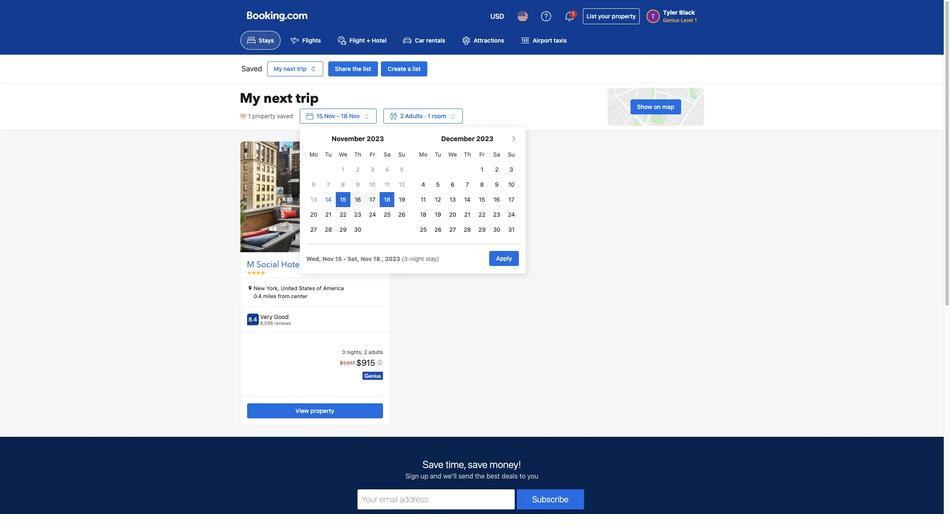 Task type: vqa. For each thing, say whether or not it's contained in the screenshot.
"1 property saved"
yes



Task type: describe. For each thing, give the bounding box(es) containing it.
level
[[681, 17, 693, 23]]

24 December 2023 checkbox
[[508, 211, 515, 218]]

mo for december 2023
[[419, 151, 428, 158]]

list
[[587, 13, 597, 20]]

very
[[260, 314, 272, 321]]

m
[[247, 259, 254, 271]]

nov up november
[[324, 113, 335, 120]]

28 for 28 november 2023 option
[[325, 226, 332, 234]]

17 for 17 "checkbox"
[[509, 196, 515, 203]]

from
[[278, 293, 290, 300]]

map
[[662, 103, 674, 111]]

$1,017
[[340, 360, 355, 367]]

show on map button
[[631, 100, 681, 115]]

show on map
[[637, 103, 674, 111]]

9 for 9 option
[[495, 181, 499, 188]]

create a list button
[[381, 62, 428, 77]]

saved
[[242, 65, 262, 73]]

attractions
[[474, 37, 504, 44]]

9 November 2023 checkbox
[[356, 181, 360, 188]]

show
[[637, 103, 652, 111]]

18 left ,
[[373, 256, 380, 263]]

th for november
[[354, 151, 361, 158]]

8 December 2023 checkbox
[[480, 181, 484, 188]]

22 for the 22 option
[[340, 211, 347, 218]]

tu for december
[[435, 151, 441, 158]]

3 November 2023 checkbox
[[371, 166, 374, 173]]

9 December 2023 checkbox
[[495, 181, 499, 188]]

night
[[410, 256, 424, 263]]

10 November 2023 checkbox
[[369, 181, 376, 188]]

view property
[[296, 408, 334, 415]]

november
[[332, 135, 365, 143]]

we for november 2023
[[339, 151, 347, 158]]

7 for 7 option
[[466, 181, 469, 188]]

to
[[520, 473, 526, 481]]

8.4 very good 8,596 reviews
[[249, 314, 291, 326]]

30 for 30 option
[[354, 226, 361, 234]]

,
[[382, 256, 384, 263]]

2 horizontal spatial property
[[612, 13, 636, 20]]

flight + hotel
[[349, 37, 387, 44]]

12 for 12 november 2023 checkbox
[[399, 181, 405, 188]]

th for december
[[464, 151, 471, 158]]

new york, united states of america
[[254, 285, 344, 292]]

1 inside tyler black genius level 1
[[695, 17, 697, 23]]

rentals
[[426, 37, 445, 44]]

27 December 2023 checkbox
[[449, 226, 456, 234]]

4 December 2023 checkbox
[[422, 181, 425, 188]]

1 vertical spatial trip
[[296, 90, 319, 108]]

nights,
[[347, 350, 363, 356]]

1 horizontal spatial 2023
[[385, 256, 400, 263]]

your
[[598, 13, 611, 20]]

29 for 29 december 2023 option at the right of page
[[479, 226, 486, 234]]

good
[[274, 314, 289, 321]]

view
[[296, 408, 309, 415]]

2023 for december 2023
[[476, 135, 494, 143]]

share
[[335, 65, 351, 72]]

my next trip button
[[267, 62, 323, 77]]

10 for 10 november 2023 option
[[369, 181, 376, 188]]

genius
[[663, 17, 680, 23]]

26 for 26 option at left top
[[398, 211, 406, 218]]

save time, save money! sign up and we'll send the best deals to you
[[406, 459, 538, 481]]

4 November 2023 checkbox
[[385, 166, 389, 173]]

create
[[388, 65, 406, 72]]

booking.com online hotel reservations image
[[247, 11, 307, 21]]

14 November 2023 checkbox
[[325, 196, 332, 203]]

1 button
[[560, 6, 580, 26]]

square
[[329, 259, 356, 271]]

property for view property
[[311, 408, 334, 415]]

16 for the 16 december 2023 checkbox
[[494, 196, 500, 203]]

airport
[[533, 37, 552, 44]]

york,
[[266, 285, 279, 292]]

nov up the november 2023
[[349, 113, 360, 120]]

december 2023
[[441, 135, 494, 143]]

27 for 27 checkbox at the left of the page
[[449, 226, 456, 234]]

15 December 2023 checkbox
[[479, 196, 485, 203]]

sa for november 2023
[[384, 151, 391, 158]]

5 for 5 december 2023 option
[[436, 181, 440, 188]]

1 vertical spatial next
[[264, 90, 292, 108]]

a
[[408, 65, 411, 72]]

flights
[[302, 37, 321, 44]]

december 2023 element for november
[[306, 147, 409, 238]]

0.4
[[254, 293, 262, 300]]

3 for november 2023
[[371, 166, 374, 173]]

send
[[459, 473, 473, 481]]

13 November 2023 checkbox
[[311, 196, 317, 203]]

su for december 2023
[[508, 151, 515, 158]]

28 November 2023 checkbox
[[325, 226, 332, 234]]

29 December 2023 checkbox
[[479, 226, 486, 234]]

room
[[432, 113, 446, 120]]

and
[[430, 473, 441, 481]]

you
[[528, 473, 538, 481]]

25 December 2023 checkbox
[[420, 226, 427, 234]]

31 December 2023 checkbox
[[508, 226, 515, 234]]

18 December 2023 checkbox
[[420, 211, 427, 218]]

reviews
[[274, 321, 291, 326]]

0.4 miles from center
[[254, 293, 308, 300]]

deals
[[502, 473, 518, 481]]

2 right 1 checkbox
[[356, 166, 360, 173]]

saved
[[277, 113, 293, 120]]

mo for november 2023
[[310, 151, 318, 158]]

17 December 2023 checkbox
[[509, 196, 515, 203]]

tyler black genius level 1
[[663, 9, 697, 23]]

12 for 12 checkbox at the top
[[435, 196, 441, 203]]

flight + hotel link
[[331, 31, 393, 50]]

2 adults                                           · 1 room
[[400, 113, 446, 120]]

0 horizontal spatial 3
[[342, 350, 345, 356]]

next inside button
[[284, 65, 296, 72]]

money!
[[490, 459, 521, 471]]

center
[[291, 293, 308, 300]]

4 for 4 option
[[385, 166, 389, 173]]

30 for 30 option
[[493, 226, 500, 234]]

26 for 26 option at the top left
[[434, 226, 442, 234]]

20 for 20 december 2023 option at top left
[[449, 211, 456, 218]]

9 for 9 november 2023 checkbox
[[356, 181, 360, 188]]

from  8,596 reviews element
[[260, 321, 291, 326]]

up
[[421, 473, 428, 481]]

21 November 2023 checkbox
[[325, 211, 332, 218]]

23 for 23 option
[[354, 211, 361, 218]]

2 November 2023 checkbox
[[356, 166, 360, 173]]

save
[[423, 459, 444, 471]]

16 for 16 checkbox on the top of page
[[355, 196, 361, 203]]

nov right sat,
[[361, 256, 372, 263]]

11 for '11 december 2023' checkbox
[[421, 196, 426, 203]]

times
[[304, 259, 326, 271]]

states
[[299, 285, 315, 292]]

york
[[377, 259, 394, 271]]

subscribe
[[532, 495, 569, 505]]

wed, nov 15  - sat, nov 18 , 2023 (3-night stay)
[[306, 256, 439, 263]]

1 left 2 december 2023 checkbox
[[481, 166, 483, 173]]

we for december 2023
[[448, 151, 457, 158]]

25 for 25 checkbox
[[384, 211, 391, 218]]

december
[[441, 135, 475, 143]]

23 for '23 december 2023' checkbox at the right
[[493, 211, 500, 218]]

apply button
[[490, 252, 519, 267]]

24 for 24 november 2023 checkbox
[[369, 211, 376, 218]]

flight
[[349, 37, 365, 44]]

17 for 17 november 2023 option
[[370, 196, 376, 203]]

10 for "10 december 2023" "option"
[[508, 181, 515, 188]]

19 November 2023 checkbox
[[399, 196, 405, 203]]

23 December 2023 checkbox
[[493, 211, 500, 218]]

14 for 14 december 2023 checkbox on the top left of the page
[[464, 196, 471, 203]]

2 December 2023 checkbox
[[495, 166, 499, 173]]

1 left 2 november 2023 checkbox at the top of the page
[[342, 166, 344, 173]]

sat,
[[348, 256, 359, 263]]

share the list button
[[328, 62, 378, 77]]

taxis
[[554, 37, 567, 44]]

0 horizontal spatial -
[[337, 113, 340, 120]]

miles
[[263, 293, 276, 300]]

su for november 2023
[[398, 151, 405, 158]]

3 nights, 2 adults
[[342, 350, 383, 356]]

united
[[281, 285, 297, 292]]

0 vertical spatial new
[[358, 259, 375, 271]]

stays
[[259, 37, 274, 44]]

list your property
[[587, 13, 636, 20]]



Task type: locate. For each thing, give the bounding box(es) containing it.
3 left "nights,"
[[342, 350, 345, 356]]

16 December 2023 checkbox
[[494, 196, 500, 203]]

24 left 25 checkbox
[[369, 211, 376, 218]]

30
[[354, 226, 361, 234], [493, 226, 500, 234]]

0 vertical spatial 19
[[399, 196, 405, 203]]

1 horizontal spatial 28
[[464, 226, 471, 234]]

fr up the 1 december 2023 "option" on the right top of page
[[479, 151, 485, 158]]

black
[[679, 9, 695, 16]]

usd
[[490, 13, 504, 20]]

3 left 4 option
[[371, 166, 374, 173]]

30 right "29" checkbox
[[354, 226, 361, 234]]

december 2023 element
[[306, 147, 409, 238], [416, 147, 519, 238]]

2 17 from the left
[[509, 196, 515, 203]]

best
[[487, 473, 500, 481]]

1 vertical spatial my next trip
[[240, 90, 319, 108]]

2 vertical spatial property
[[311, 408, 334, 415]]

1 24 from the left
[[369, 211, 376, 218]]

hotel for social
[[281, 259, 302, 271]]

th
[[354, 151, 361, 158], [464, 151, 471, 158]]

7
[[327, 181, 330, 188], [466, 181, 469, 188]]

1 horizontal spatial th
[[464, 151, 471, 158]]

13 left 14 december 2023 checkbox on the top left of the page
[[450, 196, 456, 203]]

1 horizontal spatial 7
[[466, 181, 469, 188]]

29 for "29" checkbox
[[340, 226, 347, 234]]

1 horizontal spatial 19
[[435, 211, 441, 218]]

6 for the 6 checkbox
[[312, 181, 316, 188]]

9 left "10 december 2023" "option"
[[495, 181, 499, 188]]

0 horizontal spatial 2023
[[367, 135, 384, 143]]

new up 0.4 at the left bottom
[[254, 285, 265, 292]]

9
[[356, 181, 360, 188], [495, 181, 499, 188]]

tu up 7 option
[[325, 151, 332, 158]]

1 23 from the left
[[354, 211, 361, 218]]

11 November 2023 checkbox
[[385, 181, 390, 188]]

0 vertical spatial property
[[612, 13, 636, 20]]

my
[[274, 65, 282, 72], [240, 90, 260, 108]]

1 vertical spatial property
[[252, 113, 276, 120]]

mo up 4 december 2023 checkbox
[[419, 151, 428, 158]]

21 December 2023 checkbox
[[464, 211, 471, 218]]

0 vertical spatial 5
[[400, 166, 404, 173]]

trip inside button
[[297, 65, 307, 72]]

1 7 from the left
[[327, 181, 330, 188]]

5
[[400, 166, 404, 173], [436, 181, 440, 188]]

1 horizontal spatial 20
[[449, 211, 456, 218]]

0 horizontal spatial 27
[[310, 226, 317, 234]]

4 left 5 december 2023 option
[[422, 181, 425, 188]]

2 27 from the left
[[449, 226, 456, 234]]

sa
[[384, 151, 391, 158], [493, 151, 500, 158]]

2 9 from the left
[[495, 181, 499, 188]]

16 November 2023 checkbox
[[355, 196, 361, 203]]

0 horizontal spatial 4
[[385, 166, 389, 173]]

17
[[370, 196, 376, 203], [509, 196, 515, 203]]

we down december
[[448, 151, 457, 158]]

24
[[369, 211, 376, 218], [508, 211, 515, 218]]

5 for "5" checkbox
[[400, 166, 404, 173]]

22 November 2023 checkbox
[[340, 211, 347, 218]]

1 horizontal spatial we
[[448, 151, 457, 158]]

rated element
[[260, 314, 291, 321]]

- left sat,
[[343, 256, 346, 263]]

sa for december 2023
[[493, 151, 500, 158]]

1 horizontal spatial hotel
[[372, 37, 387, 44]]

24 right '23 december 2023' checkbox at the right
[[508, 211, 515, 218]]

4 stars image
[[247, 271, 265, 275]]

1 vertical spatial -
[[343, 256, 346, 263]]

0 horizontal spatial mo
[[310, 151, 318, 158]]

1 29 from the left
[[340, 226, 347, 234]]

15 right saved on the top
[[316, 113, 323, 120]]

2 th from the left
[[464, 151, 471, 158]]

2 16 from the left
[[494, 196, 500, 203]]

trip down flights link
[[297, 65, 307, 72]]

hotel left wed,
[[281, 259, 302, 271]]

1 21 from the left
[[325, 211, 332, 218]]

wed,
[[306, 256, 321, 263]]

1 horizontal spatial property
[[311, 408, 334, 415]]

0 horizontal spatial my
[[240, 90, 260, 108]]

1 horizontal spatial 6
[[451, 181, 455, 188]]

0 horizontal spatial 11
[[385, 181, 390, 188]]

scored  8.4 element
[[247, 314, 259, 326]]

1 left saved on the top
[[248, 113, 251, 120]]

22 left '23 december 2023' checkbox at the right
[[479, 211, 486, 218]]

20 right 19 december 2023 checkbox
[[449, 211, 456, 218]]

1 22 from the left
[[340, 211, 347, 218]]

0 horizontal spatial new
[[254, 285, 265, 292]]

next up saved on the top
[[264, 90, 292, 108]]

0 horizontal spatial 5
[[400, 166, 404, 173]]

2 21 from the left
[[464, 211, 471, 218]]

share the list
[[335, 65, 371, 72]]

1 13 from the left
[[311, 196, 317, 203]]

24 for 24 "option" in the top of the page
[[508, 211, 515, 218]]

save
[[468, 459, 488, 471]]

11 right 10 november 2023 option
[[385, 181, 390, 188]]

1 right level
[[695, 17, 697, 23]]

0 horizontal spatial 21
[[325, 211, 332, 218]]

1 vertical spatial 26
[[434, 226, 442, 234]]

19 for 19 december 2023 checkbox
[[435, 211, 441, 218]]

1 November 2023 checkbox
[[342, 166, 344, 173]]

16
[[355, 196, 361, 203], [494, 196, 500, 203]]

fr up 3 november 2023 option
[[370, 151, 375, 158]]

1 10 from the left
[[369, 181, 376, 188]]

19 December 2023 checkbox
[[435, 211, 441, 218]]

list your property link
[[583, 8, 640, 24]]

mo
[[310, 151, 318, 158], [419, 151, 428, 158]]

1 list from the left
[[363, 65, 371, 72]]

0 vertical spatial hotel
[[372, 37, 387, 44]]

22
[[340, 211, 347, 218], [479, 211, 486, 218]]

0 horizontal spatial 29
[[340, 226, 347, 234]]

12 right 11 november 2023 checkbox
[[399, 181, 405, 188]]

18 left 19 december 2023 checkbox
[[420, 211, 427, 218]]

my right saved
[[274, 65, 282, 72]]

8 November 2023 checkbox
[[341, 181, 345, 188]]

2 30 from the left
[[493, 226, 500, 234]]

1 sa from the left
[[384, 151, 391, 158]]

5 right 4 option
[[400, 166, 404, 173]]

1 horizontal spatial su
[[508, 151, 515, 158]]

1 horizontal spatial 12
[[435, 196, 441, 203]]

1 mo from the left
[[310, 151, 318, 158]]

21 right 20 november 2023 checkbox
[[325, 211, 332, 218]]

10 right 9 option
[[508, 181, 515, 188]]

25 left 26 option at the top left
[[420, 226, 427, 234]]

1 horizontal spatial the
[[475, 473, 485, 481]]

new
[[358, 259, 375, 271], [254, 285, 265, 292]]

25 right 24 november 2023 checkbox
[[384, 211, 391, 218]]

2 6 from the left
[[451, 181, 455, 188]]

m social hotel times square new york link
[[247, 259, 394, 271]]

6
[[312, 181, 316, 188], [451, 181, 455, 188]]

2 20 from the left
[[449, 211, 456, 218]]

(3-
[[402, 256, 410, 263]]

$915
[[357, 358, 377, 368]]

0 horizontal spatial 16
[[355, 196, 361, 203]]

1 th from the left
[[354, 151, 361, 158]]

1 30 from the left
[[354, 226, 361, 234]]

1 horizontal spatial 13
[[450, 196, 456, 203]]

0 vertical spatial 12
[[399, 181, 405, 188]]

14 December 2023 checkbox
[[464, 196, 471, 203]]

0 vertical spatial 25
[[384, 211, 391, 218]]

26 November 2023 checkbox
[[398, 211, 406, 218]]

hotel inside flight + hotel link
[[372, 37, 387, 44]]

2 left adults
[[364, 350, 367, 356]]

2 december 2023 element from the left
[[416, 147, 519, 238]]

the inside save time, save money! sign up and we'll send the best deals to you
[[475, 473, 485, 481]]

+
[[367, 37, 370, 44]]

create a list
[[388, 65, 421, 72]]

list
[[363, 65, 371, 72], [413, 65, 421, 72]]

15 nov - 18 nov
[[316, 113, 360, 120]]

28
[[325, 226, 332, 234], [464, 226, 471, 234]]

the down the save
[[475, 473, 485, 481]]

my next trip down flights link
[[274, 65, 307, 72]]

28 December 2023 checkbox
[[464, 226, 471, 234]]

social
[[256, 259, 279, 271]]

hotel
[[372, 37, 387, 44], [281, 259, 302, 271]]

1 inside button
[[572, 11, 574, 17]]

6 December 2023 checkbox
[[451, 181, 455, 188]]

1 fr from the left
[[370, 151, 375, 158]]

0 vertical spatial my
[[274, 65, 282, 72]]

1 su from the left
[[398, 151, 405, 158]]

7 December 2023 checkbox
[[466, 181, 469, 188]]

20 December 2023 checkbox
[[449, 211, 456, 218]]

-
[[337, 113, 340, 120], [343, 256, 346, 263]]

1 horizontal spatial my
[[274, 65, 282, 72]]

nov right wed,
[[323, 256, 334, 263]]

4 for 4 december 2023 checkbox
[[422, 181, 425, 188]]

29 November 2023 checkbox
[[340, 226, 347, 234]]

list right a
[[413, 65, 421, 72]]

2 su from the left
[[508, 151, 515, 158]]

2 horizontal spatial 3
[[510, 166, 513, 173]]

0 horizontal spatial 20
[[310, 211, 317, 218]]

1 8 from the left
[[341, 181, 345, 188]]

trip
[[297, 65, 307, 72], [296, 90, 319, 108]]

14 right 13 "option"
[[325, 196, 332, 203]]

list right share
[[363, 65, 371, 72]]

we'll
[[443, 473, 457, 481]]

11 for 11 november 2023 checkbox
[[385, 181, 390, 188]]

0 vertical spatial my next trip
[[274, 65, 307, 72]]

next month image
[[509, 134, 519, 144]]

20
[[310, 211, 317, 218], [449, 211, 456, 218]]

1 horizontal spatial 14
[[464, 196, 471, 203]]

airport taxis
[[533, 37, 567, 44]]

we
[[339, 151, 347, 158], [448, 151, 457, 158]]

20 for 20 november 2023 checkbox
[[310, 211, 317, 218]]

flights link
[[284, 31, 328, 50]]

0 horizontal spatial 24
[[369, 211, 376, 218]]

1 17 from the left
[[370, 196, 376, 203]]

1 vertical spatial 4
[[422, 181, 425, 188]]

20 November 2023 checkbox
[[310, 211, 317, 218]]

on
[[654, 103, 661, 111]]

1 vertical spatial my
[[240, 90, 260, 108]]

16 left 17 "checkbox"
[[494, 196, 500, 203]]

0 horizontal spatial 6
[[312, 181, 316, 188]]

2 10 from the left
[[508, 181, 515, 188]]

america
[[323, 285, 344, 292]]

26 December 2023 checkbox
[[434, 226, 442, 234]]

mo up the 6 checkbox
[[310, 151, 318, 158]]

my inside button
[[274, 65, 282, 72]]

0 horizontal spatial 30
[[354, 226, 361, 234]]

0 vertical spatial -
[[337, 113, 340, 120]]

my next trip up saved on the top
[[240, 90, 319, 108]]

8 left 9 november 2023 checkbox
[[341, 181, 345, 188]]

1 horizontal spatial mo
[[419, 151, 428, 158]]

su up 3 december 2023 option
[[508, 151, 515, 158]]

1 horizontal spatial list
[[413, 65, 421, 72]]

1 horizontal spatial -
[[343, 256, 346, 263]]

1 vertical spatial 11
[[421, 196, 426, 203]]

16 right 15 november 2023 'checkbox'
[[355, 196, 361, 203]]

property right view
[[311, 408, 334, 415]]

stays link
[[240, 31, 281, 50]]

2 28 from the left
[[464, 226, 471, 234]]

car rentals
[[415, 37, 445, 44]]

2023 right december
[[476, 135, 494, 143]]

27 left 28 november 2023 option
[[310, 226, 317, 234]]

1 20 from the left
[[310, 211, 317, 218]]

1 horizontal spatial new
[[358, 259, 375, 271]]

2 horizontal spatial 2023
[[476, 135, 494, 143]]

23 right 22 checkbox
[[493, 211, 500, 218]]

0 vertical spatial the
[[353, 65, 362, 72]]

1 28 from the left
[[325, 226, 332, 234]]

1 horizontal spatial 22
[[479, 211, 486, 218]]

2 14 from the left
[[464, 196, 471, 203]]

time,
[[446, 459, 466, 471]]

hotel inside the 'm social hotel times square new york' link
[[281, 259, 302, 271]]

2 right the 1 december 2023 "option" on the right top of page
[[495, 166, 499, 173]]

1 vertical spatial new
[[254, 285, 265, 292]]

27 for 27 option
[[310, 226, 317, 234]]

18 November 2023 checkbox
[[384, 196, 390, 203]]

30 left 31
[[493, 226, 500, 234]]

tyler
[[663, 9, 678, 16]]

18 up november
[[341, 113, 348, 120]]

fr for november
[[370, 151, 375, 158]]

11 December 2023 checkbox
[[421, 196, 426, 203]]

10 December 2023 checkbox
[[508, 181, 515, 188]]

15 left sat,
[[335, 256, 342, 263]]

the inside 'button'
[[353, 65, 362, 72]]

0 horizontal spatial 12
[[399, 181, 405, 188]]

15 November 2023 checkbox
[[340, 196, 346, 203]]

1 horizontal spatial sa
[[493, 151, 500, 158]]

21
[[325, 211, 332, 218], [464, 211, 471, 218]]

15 right 14 "checkbox"
[[340, 196, 346, 203]]

list for create a list
[[413, 65, 421, 72]]

1 6 from the left
[[312, 181, 316, 188]]

17 right 16 checkbox on the top of page
[[370, 196, 376, 203]]

Your email address email field
[[358, 490, 515, 510]]

1 9 from the left
[[356, 181, 360, 188]]

sa up 2 december 2023 checkbox
[[493, 151, 500, 158]]

property right the your
[[612, 13, 636, 20]]

th up 2 november 2023 checkbox at the top of the page
[[354, 151, 361, 158]]

13 for 13 "option"
[[311, 196, 317, 203]]

3 December 2023 checkbox
[[510, 166, 513, 173]]

8
[[341, 181, 345, 188], [480, 181, 484, 188]]

0 vertical spatial 4
[[385, 166, 389, 173]]

0 vertical spatial next
[[284, 65, 296, 72]]

15
[[316, 113, 323, 120], [340, 196, 346, 203], [479, 196, 485, 203], [335, 256, 342, 263]]

1 december 2023 element from the left
[[306, 147, 409, 238]]

1 horizontal spatial 10
[[508, 181, 515, 188]]

2 we from the left
[[448, 151, 457, 158]]

0 horizontal spatial property
[[252, 113, 276, 120]]

1 horizontal spatial 16
[[494, 196, 500, 203]]

0 horizontal spatial 25
[[384, 211, 391, 218]]

4 right 3 november 2023 option
[[385, 166, 389, 173]]

tu up 5 december 2023 option
[[435, 151, 441, 158]]

2 fr from the left
[[479, 151, 485, 158]]

25 for 25 december 2023 checkbox
[[420, 226, 427, 234]]

new left ,
[[358, 259, 375, 271]]

th down december 2023
[[464, 151, 471, 158]]

8 left 9 option
[[480, 181, 484, 188]]

2 24 from the left
[[508, 211, 515, 218]]

5 November 2023 checkbox
[[400, 166, 404, 173]]

12 November 2023 checkbox
[[399, 181, 405, 188]]

2 29 from the left
[[479, 226, 486, 234]]

1 horizontal spatial 24
[[508, 211, 515, 218]]

8 for the 8 checkbox
[[480, 181, 484, 188]]

1 horizontal spatial december 2023 element
[[416, 147, 519, 238]]

26 right 25 checkbox
[[398, 211, 406, 218]]

13 December 2023 checkbox
[[450, 196, 456, 203]]

0 horizontal spatial 9
[[356, 181, 360, 188]]

8 for 8 checkbox at left top
[[341, 181, 345, 188]]

1 we from the left
[[339, 151, 347, 158]]

26 left 27 checkbox at the left of the page
[[434, 226, 442, 234]]

27 November 2023 checkbox
[[310, 226, 317, 234]]

12 December 2023 checkbox
[[435, 196, 441, 203]]

18 left 19 november 2023 checkbox
[[384, 196, 390, 203]]

2 tu from the left
[[435, 151, 441, 158]]

hotel right +
[[372, 37, 387, 44]]

13
[[311, 196, 317, 203], [450, 196, 456, 203]]

car rentals link
[[397, 31, 452, 50]]

19 left 20 december 2023 option at top left
[[435, 211, 441, 218]]

14 for 14 "checkbox"
[[325, 196, 332, 203]]

22 for 22 checkbox
[[479, 211, 486, 218]]

1 horizontal spatial 23
[[493, 211, 500, 218]]

29 right 28 option at the left top of page
[[479, 226, 486, 234]]

1 horizontal spatial 21
[[464, 211, 471, 218]]

0 horizontal spatial december 2023 element
[[306, 147, 409, 238]]

adults
[[405, 113, 423, 120]]

15 right 14 december 2023 checkbox on the top left of the page
[[479, 196, 485, 203]]

1 vertical spatial hotel
[[281, 259, 302, 271]]

0 horizontal spatial 19
[[399, 196, 405, 203]]

property
[[612, 13, 636, 20], [252, 113, 276, 120], [311, 408, 334, 415]]

0 vertical spatial 11
[[385, 181, 390, 188]]

6 November 2023 checkbox
[[312, 181, 316, 188]]

2 sa from the left
[[493, 151, 500, 158]]

1 vertical spatial 5
[[436, 181, 440, 188]]

29 right 28 november 2023 option
[[340, 226, 347, 234]]

we up 1 checkbox
[[339, 151, 347, 158]]

0 horizontal spatial 23
[[354, 211, 361, 218]]

0 horizontal spatial hotel
[[281, 259, 302, 271]]

28 right 27 option
[[325, 226, 332, 234]]

attractions link
[[455, 31, 511, 50]]

hotel for +
[[372, 37, 387, 44]]

11
[[385, 181, 390, 188], [421, 196, 426, 203]]

property for 1 property saved
[[252, 113, 276, 120]]

1 vertical spatial 19
[[435, 211, 441, 218]]

13 for 13 "checkbox"
[[450, 196, 456, 203]]

13 left 14 "checkbox"
[[311, 196, 317, 203]]

1 horizontal spatial fr
[[479, 151, 485, 158]]

28 left 29 december 2023 option at the right of page
[[464, 226, 471, 234]]

2023 right ,
[[385, 256, 400, 263]]

6 for the 6 'checkbox'
[[451, 181, 455, 188]]

1 left list
[[572, 11, 574, 17]]

1 tu from the left
[[325, 151, 332, 158]]

7 for 7 option
[[327, 181, 330, 188]]

1 horizontal spatial 3
[[371, 166, 374, 173]]

1 16 from the left
[[355, 196, 361, 203]]

17 November 2023 checkbox
[[370, 196, 376, 203]]

0 horizontal spatial 22
[[340, 211, 347, 218]]

2 list from the left
[[413, 65, 421, 72]]

0 horizontal spatial 13
[[311, 196, 317, 203]]

5 December 2023 checkbox
[[436, 181, 440, 188]]

1 14 from the left
[[325, 196, 332, 203]]

0 horizontal spatial 28
[[325, 226, 332, 234]]

·
[[424, 113, 426, 120]]

0 horizontal spatial fr
[[370, 151, 375, 158]]

2023 for november 2023
[[367, 135, 384, 143]]

su up "5" checkbox
[[398, 151, 405, 158]]

22 December 2023 checkbox
[[479, 211, 486, 218]]

- up november
[[337, 113, 340, 120]]

8.4
[[249, 316, 257, 323]]

30 November 2023 checkbox
[[354, 226, 361, 234]]

0 horizontal spatial th
[[354, 151, 361, 158]]

1 vertical spatial 12
[[435, 196, 441, 203]]

11 left 12 checkbox at the top
[[421, 196, 426, 203]]

1 horizontal spatial 5
[[436, 181, 440, 188]]

car
[[415, 37, 425, 44]]

1 property saved
[[248, 113, 293, 120]]

25 November 2023 checkbox
[[384, 211, 391, 218]]

9 right 8 checkbox at left top
[[356, 181, 360, 188]]

30 December 2023 checkbox
[[493, 226, 500, 234]]

2023 right november
[[367, 135, 384, 143]]

adults
[[369, 350, 383, 356]]

1 December 2023 checkbox
[[481, 166, 483, 173]]

0 horizontal spatial 7
[[327, 181, 330, 188]]

4
[[385, 166, 389, 173], [422, 181, 425, 188]]

7 November 2023 checkbox
[[327, 181, 330, 188]]

sa up 4 option
[[384, 151, 391, 158]]

next down flights link
[[284, 65, 296, 72]]

8,596
[[260, 321, 273, 326]]

0 horizontal spatial sa
[[384, 151, 391, 158]]

1 right ·
[[428, 113, 431, 120]]

fr for december
[[479, 151, 485, 158]]

2 mo from the left
[[419, 151, 428, 158]]

tu for november
[[325, 151, 332, 158]]

5 left the 6 'checkbox'
[[436, 181, 440, 188]]

7 left the 8 checkbox
[[466, 181, 469, 188]]

1 horizontal spatial 27
[[449, 226, 456, 234]]

20 left 21 option
[[310, 211, 317, 218]]

2 13 from the left
[[450, 196, 456, 203]]

2
[[400, 113, 404, 120], [356, 166, 360, 173], [495, 166, 499, 173], [364, 350, 367, 356]]

12 right '11 december 2023' checkbox
[[435, 196, 441, 203]]

sign
[[406, 473, 419, 481]]

2 23 from the left
[[493, 211, 500, 218]]

19 right 18 "checkbox"
[[399, 196, 405, 203]]

stay)
[[426, 256, 439, 263]]

list for share the list
[[363, 65, 371, 72]]

fr
[[370, 151, 375, 158], [479, 151, 485, 158]]

0 horizontal spatial tu
[[325, 151, 332, 158]]

1 vertical spatial the
[[475, 473, 485, 481]]

view property link
[[247, 404, 383, 419]]

19 for 19 november 2023 checkbox
[[399, 196, 405, 203]]

23 November 2023 checkbox
[[354, 211, 361, 218]]

21 right 20 december 2023 option at top left
[[464, 211, 471, 218]]

2 7 from the left
[[466, 181, 469, 188]]

3 for december 2023
[[510, 166, 513, 173]]

23
[[354, 211, 361, 218], [493, 211, 500, 218]]

2 left 'adults' at the top left of page
[[400, 113, 404, 120]]

0 horizontal spatial the
[[353, 65, 362, 72]]

my next trip inside the my next trip button
[[274, 65, 307, 72]]

28 for 28 option at the left top of page
[[464, 226, 471, 234]]

2 8 from the left
[[480, 181, 484, 188]]

my up 1 property saved at the top of page
[[240, 90, 260, 108]]

0 horizontal spatial 10
[[369, 181, 376, 188]]

december 2023 element for december
[[416, 147, 519, 238]]

27 right 26 option at the top left
[[449, 226, 456, 234]]

0 horizontal spatial 26
[[398, 211, 406, 218]]

21 for 21 option
[[464, 211, 471, 218]]

2 22 from the left
[[479, 211, 486, 218]]

21 for 21 option
[[325, 211, 332, 218]]

1 27 from the left
[[310, 226, 317, 234]]

24 November 2023 checkbox
[[369, 211, 376, 218]]



